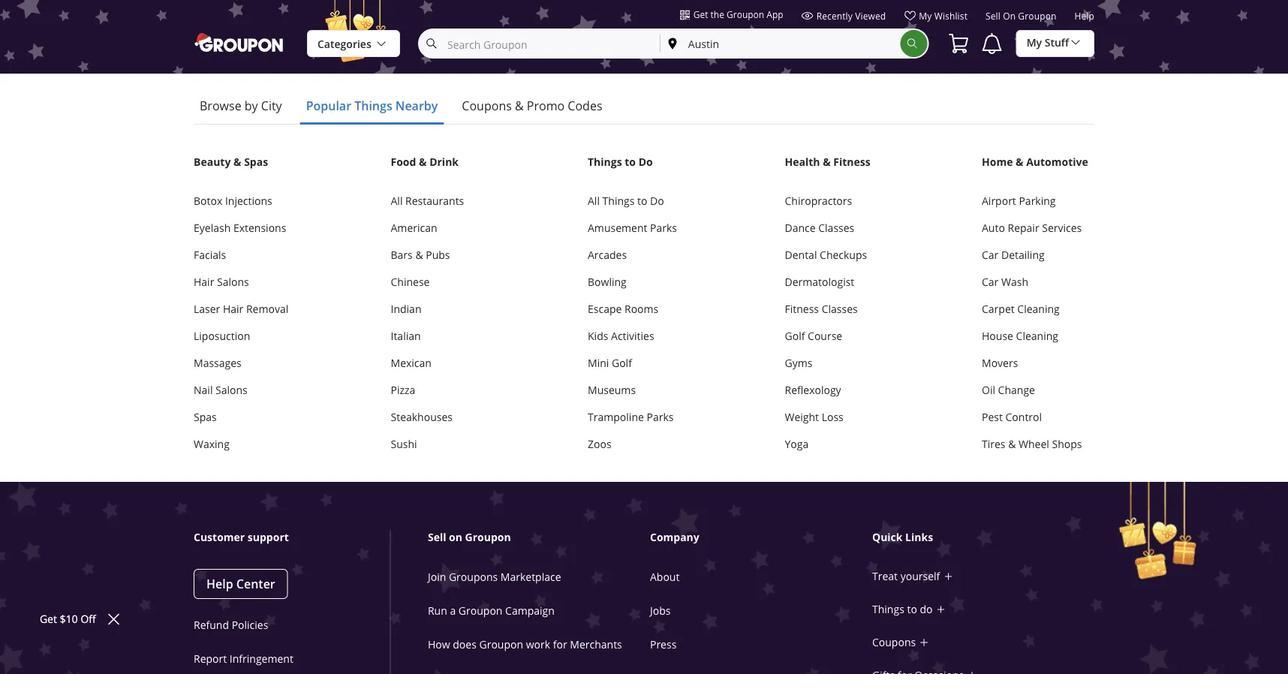 Task type: vqa. For each thing, say whether or not it's contained in the screenshot.


Task type: describe. For each thing, give the bounding box(es) containing it.
& for coupons
[[515, 98, 524, 114]]

1 horizontal spatial fitness
[[834, 155, 871, 170]]

help center link
[[194, 569, 288, 599]]

indian link
[[391, 302, 504, 317]]

& for beauty
[[234, 155, 241, 170]]

popular for popular on groupon
[[194, 31, 248, 49]]

groupon for how does groupon work for merchants link
[[479, 638, 523, 652]]

activities
[[611, 329, 655, 343]]

my wishlist
[[919, 10, 968, 22]]

oil change
[[982, 384, 1036, 397]]

categories button
[[307, 30, 400, 58]]

categories.
[[933, 35, 980, 47]]

pest
[[982, 411, 1003, 424]]

american link
[[391, 221, 504, 236]]

viewed
[[855, 10, 886, 22]]

fitness classes link
[[785, 302, 898, 317]]

checkups
[[820, 248, 868, 262]]

sell on groupon for sell on groupon heading
[[428, 530, 511, 545]]

for for merchants
[[553, 638, 567, 652]]

amusement
[[588, 221, 648, 235]]

reflexology link
[[785, 383, 898, 398]]

sell for sell on groupon heading
[[428, 530, 446, 545]]

groupon for sell on groupon heading
[[465, 530, 511, 545]]

join groupons marketplace
[[428, 570, 561, 584]]

quick links
[[873, 530, 934, 545]]

Search Groupon search field
[[418, 29, 929, 59]]

kids
[[588, 329, 609, 343]]

recently
[[817, 10, 853, 22]]

all for things
[[588, 194, 600, 208]]

loss
[[822, 411, 844, 424]]

my for my wishlist
[[919, 10, 932, 22]]

repair
[[1008, 221, 1040, 235]]

report
[[194, 652, 227, 666]]

pizza link
[[391, 383, 504, 398]]

things to do
[[873, 603, 933, 617]]

support
[[248, 530, 289, 545]]

is
[[403, 35, 410, 47]]

home
[[982, 155, 1013, 170]]

quick links heading
[[873, 530, 1098, 545]]

bowling link
[[588, 275, 701, 290]]

how
[[428, 638, 450, 652]]

browse by city
[[200, 98, 282, 114]]

drink
[[430, 155, 459, 170]]

dance classes
[[785, 221, 855, 235]]

chinese link
[[391, 275, 504, 290]]

my stuff button
[[1017, 29, 1095, 57]]

& for tires
[[1009, 438, 1016, 451]]

pizza
[[391, 384, 416, 397]]

customer support heading
[[194, 530, 390, 545]]

car detailing
[[982, 248, 1045, 262]]

& for home
[[1016, 155, 1024, 170]]

golf inside "link"
[[612, 356, 632, 370]]

sushi link
[[391, 437, 504, 452]]

help link
[[1075, 10, 1095, 28]]

all restaurants link
[[391, 194, 504, 209]]

airport parking
[[982, 194, 1056, 208]]

browse
[[200, 98, 242, 114]]

kids activities
[[588, 329, 655, 343]]

customer
[[194, 530, 245, 545]]

mini golf
[[588, 356, 632, 370]]

health & fitness
[[785, 155, 871, 170]]

tires
[[982, 438, 1006, 451]]

trampoline parks link
[[588, 410, 701, 425]]

1 vertical spatial to
[[638, 194, 648, 208]]

on for sell on groupon link
[[1003, 10, 1016, 22]]

things up amusement
[[603, 194, 635, 208]]

about
[[650, 570, 680, 584]]

campaign
[[505, 604, 555, 618]]

all things to do
[[588, 194, 664, 208]]

& for health
[[823, 155, 831, 170]]

stuff
[[1045, 36, 1069, 50]]

jobs
[[650, 604, 671, 618]]

escape rooms link
[[588, 302, 701, 317]]

do inside all things to do link
[[650, 194, 664, 208]]

classes for dance classes
[[819, 221, 855, 235]]

get the groupon app button
[[680, 8, 784, 21]]

by
[[245, 98, 258, 114]]

dental
[[785, 248, 817, 262]]

airport parking link
[[982, 194, 1095, 209]]

company heading
[[650, 530, 876, 545]]

marketplace
[[501, 570, 561, 584]]

beauty & spas
[[194, 155, 268, 170]]

to for things to do
[[625, 155, 636, 170]]

groupon for run a groupon campaign link
[[459, 604, 503, 618]]

search element
[[901, 30, 928, 57]]

tires & wheel shops link
[[982, 437, 1095, 452]]

salons for nail salons
[[216, 384, 248, 397]]

sell on groupon heading
[[428, 530, 653, 545]]

coupons for coupons
[[873, 636, 916, 650]]

botox injections link
[[194, 194, 306, 209]]

classes for fitness classes
[[822, 302, 858, 316]]

groupon inside button
[[727, 8, 765, 20]]

injections
[[225, 194, 272, 208]]

2 horizontal spatial for
[[884, 35, 896, 47]]

parks for trampoline parks
[[647, 411, 674, 424]]

salons for hair salons
[[217, 275, 249, 289]]

bars & pubs link
[[391, 248, 504, 263]]

escape
[[588, 302, 622, 316]]

exploring
[[590, 35, 630, 47]]

nail
[[194, 384, 213, 397]]

1 vertical spatial the
[[787, 35, 801, 47]]

treat yourself
[[873, 570, 940, 584]]

weight
[[785, 411, 819, 424]]

all for food
[[391, 194, 403, 208]]

help for help link
[[1075, 10, 1095, 22]]

codes
[[568, 98, 603, 114]]

merchants
[[570, 638, 622, 652]]

nail salons
[[194, 384, 248, 397]]

house cleaning
[[982, 329, 1059, 343]]

arcades link
[[588, 248, 701, 263]]

indian
[[391, 302, 422, 316]]

eyelash extensions link
[[194, 221, 306, 236]]

oil change link
[[982, 383, 1095, 398]]

search image
[[907, 38, 919, 50]]

notifications inbox image
[[981, 32, 1005, 56]]

links
[[906, 530, 934, 545]]

car for car detailing
[[982, 248, 999, 262]]

for for savings
[[458, 35, 470, 47]]

hair salons
[[194, 275, 249, 289]]

discovery
[[524, 35, 564, 47]]

groupon image
[[194, 32, 286, 53]]

course
[[808, 329, 843, 343]]

wishlist
[[935, 10, 968, 22]]

sell on groupon for sell on groupon link
[[986, 10, 1057, 22]]



Task type: locate. For each thing, give the bounding box(es) containing it.
pest control link
[[982, 410, 1095, 425]]

0 horizontal spatial all
[[391, 194, 403, 208]]

weight loss
[[785, 411, 844, 424]]

0 horizontal spatial popular
[[194, 31, 248, 49]]

help left 'center'
[[207, 576, 233, 593]]

Austin search field
[[661, 30, 901, 57]]

0 horizontal spatial hair
[[194, 275, 214, 289]]

zoos
[[588, 438, 612, 451]]

& right "bars"
[[416, 248, 423, 262]]

groupon is your place for savings and discovery while exploring fun activities in your city and around the country. click here for popular categories.
[[363, 35, 980, 47]]

do up all things to do link
[[639, 155, 653, 170]]

amusement parks
[[588, 221, 677, 235]]

0 horizontal spatial your
[[412, 35, 431, 47]]

cleaning for house cleaning
[[1016, 329, 1059, 343]]

0 vertical spatial fitness
[[834, 155, 871, 170]]

do
[[639, 155, 653, 170], [650, 194, 664, 208]]

Search Groupon search field
[[420, 30, 660, 57]]

2 vertical spatial to
[[907, 603, 918, 617]]

& right beauty
[[234, 155, 241, 170]]

1 horizontal spatial sell
[[986, 10, 1001, 22]]

1 horizontal spatial your
[[698, 35, 717, 47]]

spas down the nail
[[194, 411, 217, 424]]

golf course
[[785, 329, 843, 343]]

house cleaning link
[[982, 329, 1095, 344]]

2 horizontal spatial on
[[1003, 10, 1016, 22]]

& for bars
[[416, 248, 423, 262]]

my inside button
[[1027, 36, 1042, 50]]

in
[[687, 35, 695, 47]]

how does groupon work for merchants link
[[428, 638, 622, 652]]

fitness up the golf course
[[785, 302, 819, 316]]

cleaning down car wash link
[[1018, 302, 1060, 316]]

salons inside hair salons link
[[217, 275, 249, 289]]

sell inside sell on groupon heading
[[428, 530, 446, 545]]

0 vertical spatial spas
[[244, 155, 268, 170]]

& right health
[[823, 155, 831, 170]]

services
[[1043, 221, 1082, 235]]

removal
[[246, 302, 289, 316]]

fitness up chiropractors link
[[834, 155, 871, 170]]

and right savings
[[506, 35, 522, 47]]

all up american
[[391, 194, 403, 208]]

the right around
[[787, 35, 801, 47]]

on inside heading
[[449, 530, 463, 545]]

0 horizontal spatial the
[[711, 8, 725, 20]]

movers
[[982, 356, 1019, 370]]

auto repair services
[[982, 221, 1082, 235]]

around
[[754, 35, 785, 47]]

sell up "join"
[[428, 530, 446, 545]]

groupon for sell on groupon link
[[1019, 10, 1057, 22]]

parks down museums link
[[647, 411, 674, 424]]

sell inside sell on groupon link
[[986, 10, 1001, 22]]

cleaning down carpet cleaning link
[[1016, 329, 1059, 343]]

all things to do link
[[588, 194, 701, 209]]

bars & pubs
[[391, 248, 450, 262]]

yoga
[[785, 438, 809, 451]]

0 horizontal spatial sell
[[428, 530, 446, 545]]

0 vertical spatial do
[[639, 155, 653, 170]]

popular right city
[[306, 98, 351, 114]]

liposuction link
[[194, 329, 306, 344]]

my for my stuff
[[1027, 36, 1042, 50]]

0 vertical spatial my
[[919, 10, 932, 22]]

0 vertical spatial classes
[[819, 221, 855, 235]]

1 vertical spatial fitness
[[785, 302, 819, 316]]

carpet
[[982, 302, 1015, 316]]

1 horizontal spatial the
[[787, 35, 801, 47]]

carpet cleaning
[[982, 302, 1060, 316]]

2 all from the left
[[588, 194, 600, 208]]

things left the nearby
[[355, 98, 393, 114]]

car for car wash
[[982, 275, 999, 289]]

report infringement link
[[194, 652, 294, 666]]

1 horizontal spatial my
[[1027, 36, 1042, 50]]

& inside bars & pubs link
[[416, 248, 423, 262]]

beauty
[[194, 155, 231, 170]]

0 horizontal spatial golf
[[612, 356, 632, 370]]

1 horizontal spatial and
[[736, 35, 752, 47]]

massages
[[194, 356, 242, 370]]

coupons left promo on the left top of page
[[462, 98, 512, 114]]

golf right mini
[[612, 356, 632, 370]]

sell for sell on groupon link
[[986, 10, 1001, 22]]

mexican link
[[391, 356, 504, 371]]

1 vertical spatial hair
[[223, 302, 244, 316]]

hair right laser in the top left of the page
[[223, 302, 244, 316]]

your right in
[[698, 35, 717, 47]]

help up 'my stuff' button
[[1075, 10, 1095, 22]]

groupon inside heading
[[465, 530, 511, 545]]

1 vertical spatial on
[[251, 31, 269, 49]]

classes down dermatologist link
[[822, 302, 858, 316]]

policies
[[232, 618, 268, 632]]

infringement
[[230, 652, 294, 666]]

jobs link
[[650, 604, 671, 618]]

all up amusement
[[588, 194, 600, 208]]

coupons & promo codes
[[462, 98, 603, 114]]

things to do
[[588, 155, 653, 170]]

& right tires
[[1009, 438, 1016, 451]]

1 horizontal spatial to
[[638, 194, 648, 208]]

1 horizontal spatial popular
[[306, 98, 351, 114]]

0 vertical spatial hair
[[194, 275, 214, 289]]

hair up laser in the top left of the page
[[194, 275, 214, 289]]

change
[[998, 384, 1036, 397]]

& inside tires & wheel shops link
[[1009, 438, 1016, 451]]

nearby
[[396, 98, 438, 114]]

on
[[1003, 10, 1016, 22], [251, 31, 269, 49], [449, 530, 463, 545]]

2 horizontal spatial popular
[[898, 35, 931, 47]]

fun
[[632, 35, 646, 47]]

0 horizontal spatial fitness
[[785, 302, 819, 316]]

customer support
[[194, 530, 289, 545]]

wash
[[1002, 275, 1029, 289]]

parking
[[1019, 194, 1056, 208]]

museums
[[588, 384, 636, 397]]

1 vertical spatial golf
[[612, 356, 632, 370]]

1 horizontal spatial sell on groupon
[[986, 10, 1057, 22]]

help for help center
[[207, 576, 233, 593]]

dental checkups link
[[785, 248, 898, 263]]

& for food
[[419, 155, 427, 170]]

coupons for coupons & promo codes
[[462, 98, 512, 114]]

0 horizontal spatial my
[[919, 10, 932, 22]]

1 horizontal spatial on
[[449, 530, 463, 545]]

0 vertical spatial sell on groupon
[[986, 10, 1057, 22]]

1 vertical spatial do
[[650, 194, 664, 208]]

0 horizontal spatial on
[[251, 31, 269, 49]]

laser hair removal link
[[194, 302, 306, 317]]

to up the all things to do
[[625, 155, 636, 170]]

classes down chiropractors link
[[819, 221, 855, 235]]

golf
[[785, 329, 805, 343], [612, 356, 632, 370]]

1 your from the left
[[412, 35, 431, 47]]

recently viewed link
[[802, 10, 886, 28]]

1 vertical spatial coupons
[[873, 636, 916, 650]]

1 horizontal spatial spas
[[244, 155, 268, 170]]

to for things to do
[[907, 603, 918, 617]]

spas link
[[194, 410, 306, 425]]

1 horizontal spatial golf
[[785, 329, 805, 343]]

2 vertical spatial on
[[449, 530, 463, 545]]

1 vertical spatial cleaning
[[1016, 329, 1059, 343]]

0 vertical spatial to
[[625, 155, 636, 170]]

health
[[785, 155, 820, 170]]

1 horizontal spatial coupons
[[873, 636, 916, 650]]

1 vertical spatial spas
[[194, 411, 217, 424]]

0 vertical spatial help
[[1075, 10, 1095, 22]]

popular up browse
[[194, 31, 248, 49]]

sell on groupon up groupons
[[428, 530, 511, 545]]

0 vertical spatial parks
[[650, 221, 677, 235]]

your right is
[[412, 35, 431, 47]]

1 vertical spatial sell on groupon
[[428, 530, 511, 545]]

0 horizontal spatial and
[[506, 35, 522, 47]]

1 vertical spatial sell
[[428, 530, 446, 545]]

botox injections
[[194, 194, 272, 208]]

0 horizontal spatial help
[[207, 576, 233, 593]]

steakhouses link
[[391, 410, 504, 425]]

1 horizontal spatial help
[[1075, 10, 1095, 22]]

0 vertical spatial salons
[[217, 275, 249, 289]]

botox
[[194, 194, 222, 208]]

to left do
[[907, 603, 918, 617]]

on up notifications inbox image
[[1003, 10, 1016, 22]]

& right home
[[1016, 155, 1024, 170]]

sell on groupon up my stuff
[[986, 10, 1057, 22]]

laser
[[194, 302, 220, 316]]

for right place
[[458, 35, 470, 47]]

1 vertical spatial classes
[[822, 302, 858, 316]]

airport
[[982, 194, 1017, 208]]

restaurants
[[406, 194, 464, 208]]

0 vertical spatial sell
[[986, 10, 1001, 22]]

my stuff
[[1027, 36, 1069, 50]]

1 car from the top
[[982, 248, 999, 262]]

treat
[[873, 570, 898, 584]]

car down auto
[[982, 248, 999, 262]]

food & drink
[[391, 155, 459, 170]]

trampoline
[[588, 411, 644, 424]]

0 vertical spatial car
[[982, 248, 999, 262]]

for right work
[[553, 638, 567, 652]]

control
[[1006, 411, 1042, 424]]

car left the 'wash'
[[982, 275, 999, 289]]

salons up laser hair removal
[[217, 275, 249, 289]]

1 vertical spatial salons
[[216, 384, 248, 397]]

things down treat
[[873, 603, 905, 617]]

2 and from the left
[[736, 35, 752, 47]]

chiropractors link
[[785, 194, 898, 209]]

popular down 'my wishlist' link
[[898, 35, 931, 47]]

coupons down the things to do
[[873, 636, 916, 650]]

and right city
[[736, 35, 752, 47]]

1 horizontal spatial hair
[[223, 302, 244, 316]]

cleaning for carpet cleaning
[[1018, 302, 1060, 316]]

city
[[719, 35, 733, 47]]

salons inside nail salons link
[[216, 384, 248, 397]]

italian link
[[391, 329, 504, 344]]

1 vertical spatial my
[[1027, 36, 1042, 50]]

facials link
[[194, 248, 306, 263]]

0 horizontal spatial coupons
[[462, 98, 512, 114]]

pest control
[[982, 411, 1042, 424]]

& right 'food' at the left of page
[[419, 155, 427, 170]]

on up by
[[251, 31, 269, 49]]

0 vertical spatial cleaning
[[1018, 302, 1060, 316]]

on up groupons
[[449, 530, 463, 545]]

mexican
[[391, 356, 432, 370]]

oil
[[982, 384, 996, 397]]

how does groupon work for merchants
[[428, 638, 622, 652]]

1 and from the left
[[506, 35, 522, 47]]

1 vertical spatial help
[[207, 576, 233, 593]]

parks down all things to do link
[[650, 221, 677, 235]]

dental checkups
[[785, 248, 868, 262]]

0 vertical spatial on
[[1003, 10, 1016, 22]]

0 vertical spatial coupons
[[462, 98, 512, 114]]

wheel
[[1019, 438, 1050, 451]]

1 vertical spatial car
[[982, 275, 999, 289]]

activities
[[649, 35, 685, 47]]

reflexology
[[785, 384, 842, 397]]

savings
[[472, 35, 503, 47]]

groupon for popular on groupon heading
[[272, 31, 333, 49]]

parks for amusement parks
[[650, 221, 677, 235]]

for right the here
[[884, 35, 896, 47]]

run a groupon campaign
[[428, 604, 555, 618]]

2 car from the top
[[982, 275, 999, 289]]

to up the amusement parks link on the top
[[638, 194, 648, 208]]

sell on groupon inside heading
[[428, 530, 511, 545]]

movers link
[[982, 356, 1095, 371]]

0 horizontal spatial spas
[[194, 411, 217, 424]]

mini golf link
[[588, 356, 701, 371]]

auto repair services link
[[982, 221, 1095, 236]]

0 horizontal spatial for
[[458, 35, 470, 47]]

sell up notifications inbox image
[[986, 10, 1001, 22]]

popular for popular things nearby
[[306, 98, 351, 114]]

chinese
[[391, 275, 430, 289]]

popular on groupon heading
[[194, 31, 333, 49]]

car detailing link
[[982, 248, 1095, 263]]

things up the all things to do
[[588, 155, 622, 170]]

my
[[919, 10, 932, 22], [1027, 36, 1042, 50]]

join groupons marketplace link
[[428, 570, 561, 584]]

hair salons link
[[194, 275, 306, 290]]

my left stuff
[[1027, 36, 1042, 50]]

on for sell on groupon heading
[[449, 530, 463, 545]]

2 your from the left
[[698, 35, 717, 47]]

food
[[391, 155, 416, 170]]

0 horizontal spatial to
[[625, 155, 636, 170]]

the right get
[[711, 8, 725, 20]]

1 vertical spatial parks
[[647, 411, 674, 424]]

& left promo on the left top of page
[[515, 98, 524, 114]]

salons right the nail
[[216, 384, 248, 397]]

extensions
[[233, 221, 286, 235]]

0 horizontal spatial sell on groupon
[[428, 530, 511, 545]]

spas up botox injections link
[[244, 155, 268, 170]]

1 all from the left
[[391, 194, 403, 208]]

join
[[428, 570, 446, 584]]

auto
[[982, 221, 1005, 235]]

my left wishlist
[[919, 10, 932, 22]]

0 vertical spatial the
[[711, 8, 725, 20]]

on for popular on groupon heading
[[251, 31, 269, 49]]

1 horizontal spatial for
[[553, 638, 567, 652]]

amusement parks link
[[588, 221, 701, 236]]

golf up gyms
[[785, 329, 805, 343]]

the inside button
[[711, 8, 725, 20]]

1 horizontal spatial all
[[588, 194, 600, 208]]

house
[[982, 329, 1014, 343]]

bowling
[[588, 275, 627, 289]]

do up the amusement parks link on the top
[[650, 194, 664, 208]]

0 vertical spatial golf
[[785, 329, 805, 343]]

place
[[433, 35, 456, 47]]

car wash
[[982, 275, 1029, 289]]

2 horizontal spatial to
[[907, 603, 918, 617]]



